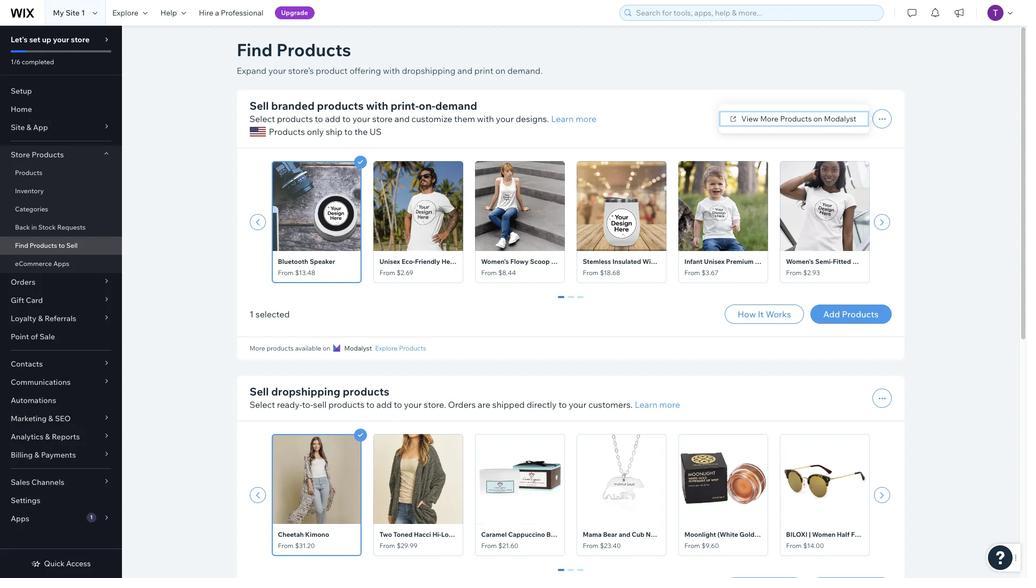 Task type: locate. For each thing, give the bounding box(es) containing it.
& left the 'seo'
[[48, 414, 53, 423]]

apps
[[53, 260, 69, 268], [11, 514, 29, 524]]

select left ready-
[[250, 399, 275, 410]]

and left the 'print'
[[458, 65, 473, 76]]

1 horizontal spatial dropshipping
[[402, 65, 456, 76]]

sell down more products available on
[[250, 385, 269, 398]]

find for find products expand your store's product offering with dropshipping and print on demand.
[[237, 39, 273, 60]]

select
[[250, 113, 275, 124], [250, 399, 275, 410]]

sales channels
[[11, 478, 64, 487]]

site
[[66, 8, 80, 18], [11, 123, 25, 132]]

to inside sidebar 'element'
[[59, 241, 65, 249]]

your inside sidebar 'element'
[[53, 35, 69, 44]]

sales channels button
[[0, 473, 122, 491]]

explore right modalyst link
[[375, 344, 398, 352]]

dropshipping
[[402, 65, 456, 76], [271, 385, 341, 398]]

select products to add to your store and customize them with your designs. learn more
[[250, 113, 597, 124]]

0 vertical spatial dropshipping
[[402, 65, 456, 76]]

categories link
[[0, 200, 122, 218]]

access
[[66, 559, 91, 569]]

let's
[[11, 35, 28, 44]]

0 horizontal spatial site
[[11, 123, 25, 132]]

1 horizontal spatial modalyst
[[825, 114, 857, 124]]

more
[[576, 113, 597, 124], [660, 399, 681, 410]]

2 horizontal spatial on
[[814, 114, 823, 124]]

0 vertical spatial find
[[237, 39, 273, 60]]

0 vertical spatial on
[[496, 65, 506, 76]]

your inside "find products expand your store's product offering with dropshipping and print on demand."
[[269, 65, 286, 76]]

products inside button
[[781, 114, 812, 124]]

store down my site 1
[[71, 35, 90, 44]]

products down branded
[[277, 113, 313, 124]]

orders up gift card
[[11, 277, 35, 287]]

0 horizontal spatial t-
[[485, 258, 491, 266]]

more inside button
[[761, 114, 779, 124]]

products up the 'ship'
[[317, 99, 364, 112]]

how it works
[[738, 309, 792, 320]]

customers.
[[589, 399, 633, 410]]

your
[[53, 35, 69, 44], [269, 65, 286, 76], [353, 113, 371, 124], [496, 113, 514, 124], [404, 399, 422, 410], [569, 399, 587, 410]]

orders left are
[[448, 399, 476, 410]]

demand
[[436, 99, 478, 112]]

1 horizontal spatial women's
[[787, 258, 814, 266]]

up
[[42, 35, 51, 44]]

more down 1 selected
[[250, 344, 265, 352]]

more right view
[[761, 114, 779, 124]]

sidebar element
[[0, 26, 122, 578]]

2 vertical spatial sell
[[250, 385, 269, 398]]

help button
[[154, 0, 193, 26]]

apps down 'settings'
[[11, 514, 29, 524]]

& left reports
[[45, 432, 50, 442]]

1 vertical spatial select
[[250, 399, 275, 410]]

1 vertical spatial explore
[[375, 344, 398, 352]]

explore left help
[[112, 8, 139, 18]]

print
[[475, 65, 494, 76]]

women's up the $2.93
[[787, 258, 814, 266]]

(white
[[718, 531, 739, 539]]

from down the bluetooth
[[278, 269, 294, 277]]

women's
[[482, 258, 509, 266], [787, 258, 814, 266]]

site right my in the top left of the page
[[66, 8, 80, 18]]

explore for explore
[[112, 8, 139, 18]]

0 vertical spatial sell
[[250, 99, 269, 112]]

1 horizontal spatial add
[[377, 399, 392, 410]]

with up us
[[366, 99, 389, 112]]

0 vertical spatial and
[[458, 65, 473, 76]]

$2.69
[[397, 269, 414, 277]]

0 horizontal spatial more
[[250, 344, 265, 352]]

& for marketing
[[48, 414, 53, 423]]

2
[[578, 296, 583, 306]]

upgrade button
[[275, 6, 315, 19]]

add
[[824, 309, 841, 320]]

1 vertical spatial and
[[395, 113, 410, 124]]

requests
[[57, 223, 86, 231]]

2 cotton from the left
[[879, 258, 900, 266]]

find down 'back'
[[15, 241, 28, 249]]

from inside cheetah kimono from $31.20
[[278, 542, 294, 550]]

1/6
[[11, 58, 20, 66]]

1 vertical spatial learn
[[635, 399, 658, 410]]

sell inside sidebar 'element'
[[66, 241, 78, 249]]

1 horizontal spatial store
[[373, 113, 393, 124]]

shirt right organic
[[907, 258, 922, 266]]

t- right soft
[[770, 258, 776, 266]]

2 vertical spatial on
[[323, 344, 331, 352]]

t- for women's semi-fitted organic cotton t-shirt
[[902, 258, 907, 266]]

from inside mama bear and cub necklace from $23.40
[[583, 542, 599, 550]]

stock
[[38, 223, 56, 231]]

explore for explore products
[[375, 344, 398, 352]]

2 horizontal spatial t-
[[902, 258, 907, 266]]

0 horizontal spatial explore
[[112, 8, 139, 18]]

learn more link for sell branded products with print-on-demand
[[552, 112, 597, 125]]

1 vertical spatial add
[[377, 399, 392, 410]]

find inside "find products expand your store's product offering with dropshipping and print on demand."
[[237, 39, 273, 60]]

t- inside unisex eco-friendly heavy cotton t-shirt from $2.69
[[485, 258, 491, 266]]

from inside moonlight (white gold peppermint) lip whip from $9.60
[[685, 542, 701, 550]]

0 horizontal spatial women's
[[482, 258, 509, 266]]

stemless
[[583, 258, 611, 266]]

store up us
[[373, 113, 393, 124]]

top
[[591, 258, 603, 266]]

1 vertical spatial orders
[[448, 399, 476, 410]]

products inside dropdown button
[[32, 150, 64, 160]]

bluetooth
[[278, 258, 308, 266]]

1 horizontal spatial more
[[660, 399, 681, 410]]

with
[[383, 65, 400, 76], [366, 99, 389, 112], [477, 113, 494, 124]]

& inside popup button
[[48, 414, 53, 423]]

t- right organic
[[902, 258, 907, 266]]

from down top
[[583, 269, 599, 277]]

premium
[[727, 258, 754, 266]]

upgrade
[[281, 9, 308, 17]]

ready-
[[277, 399, 302, 410]]

shirt inside the 'infant unisex premium soft t-shirt from $3.67'
[[776, 258, 791, 266]]

1 horizontal spatial orders
[[448, 399, 476, 410]]

select down branded
[[250, 113, 275, 124]]

your left store's
[[269, 65, 286, 76]]

1 unisex from the left
[[380, 258, 400, 266]]

on
[[496, 65, 506, 76], [814, 114, 823, 124], [323, 344, 331, 352]]

0 horizontal spatial shirt
[[491, 258, 506, 266]]

t- left flowy
[[485, 258, 491, 266]]

0 vertical spatial learn more link
[[552, 112, 597, 125]]

cotton right 'heavy' at the top left
[[463, 258, 484, 266]]

payments
[[41, 450, 76, 460]]

1 t- from the left
[[485, 258, 491, 266]]

sell inside sell dropshipping products select ready-to-sell products to add to your store. orders are shipped directly to your customers. learn more
[[250, 385, 269, 398]]

1 shirt from the left
[[491, 258, 506, 266]]

$23.40
[[600, 542, 621, 550]]

0 horizontal spatial orders
[[11, 277, 35, 287]]

2 horizontal spatial and
[[619, 531, 631, 539]]

0 vertical spatial select
[[250, 113, 275, 124]]

0 vertical spatial store
[[71, 35, 90, 44]]

with right them
[[477, 113, 494, 124]]

0 horizontal spatial store
[[71, 35, 90, 44]]

cheetah kimono from $31.20
[[278, 531, 329, 550]]

cotton for heavy
[[463, 258, 484, 266]]

site down home
[[11, 123, 25, 132]]

from left the $2.93
[[787, 269, 802, 277]]

explore products link
[[375, 344, 426, 353]]

add inside sell dropshipping products select ready-to-sell products to add to your store. orders are shipped directly to your customers. learn more
[[377, 399, 392, 410]]

0 horizontal spatial more
[[576, 113, 597, 124]]

& left app
[[26, 123, 31, 132]]

stemless insulated wine tumbler from $18.68
[[583, 258, 686, 277]]

point
[[11, 332, 29, 342]]

$3.67
[[702, 269, 719, 277]]

cotton inside women's semi-fitted organic cotton t-shirt from $2.93
[[879, 258, 900, 266]]

find inside sidebar 'element'
[[15, 241, 28, 249]]

1 vertical spatial apps
[[11, 514, 29, 524]]

with inside "find products expand your store's product offering with dropshipping and print on demand."
[[383, 65, 400, 76]]

0 vertical spatial apps
[[53, 260, 69, 268]]

automations
[[11, 396, 56, 405]]

products down modalyst link
[[343, 385, 390, 398]]

0 vertical spatial more
[[576, 113, 597, 124]]

0 vertical spatial add
[[325, 113, 341, 124]]

products inside "find products expand your store's product offering with dropshipping and print on demand."
[[277, 39, 351, 60]]

from left $8.44
[[482, 269, 497, 277]]

1 down settings link on the left bottom of page
[[90, 514, 93, 521]]

sell for sell branded products with print-on-demand
[[250, 99, 269, 112]]

orders inside sell dropshipping products select ready-to-sell products to add to your store. orders are shipped directly to your customers. learn more
[[448, 399, 476, 410]]

it
[[758, 309, 764, 320]]

how it works button
[[725, 305, 805, 324]]

women's inside women's flowy scoop muscle tank top from $8.44
[[482, 258, 509, 266]]

1 horizontal spatial find
[[237, 39, 273, 60]]

and
[[458, 65, 473, 76], [395, 113, 410, 124], [619, 531, 631, 539]]

view
[[742, 114, 759, 124]]

0 horizontal spatial learn more link
[[552, 112, 597, 125]]

sell left branded
[[250, 99, 269, 112]]

learn right customers.
[[635, 399, 658, 410]]

add up the 'ship'
[[325, 113, 341, 124]]

heavy
[[442, 258, 461, 266]]

0 horizontal spatial cotton
[[463, 258, 484, 266]]

more products available on
[[250, 344, 331, 352]]

and down print-
[[395, 113, 410, 124]]

3 t- from the left
[[902, 258, 907, 266]]

unisex left eco-
[[380, 258, 400, 266]]

1 women's from the left
[[482, 258, 509, 266]]

to down back in stock requests link
[[59, 241, 65, 249]]

reports
[[52, 432, 80, 442]]

your up the
[[353, 113, 371, 124]]

1 horizontal spatial t-
[[770, 258, 776, 266]]

1 horizontal spatial cotton
[[879, 258, 900, 266]]

add left store. at bottom
[[377, 399, 392, 410]]

wine
[[643, 258, 659, 266]]

women's inside women's semi-fitted organic cotton t-shirt from $2.93
[[787, 258, 814, 266]]

eco-
[[402, 258, 415, 266]]

to up only
[[315, 113, 323, 124]]

sale
[[40, 332, 55, 342]]

women's up $8.44
[[482, 258, 509, 266]]

orders inside dropdown button
[[11, 277, 35, 287]]

1 horizontal spatial more
[[761, 114, 779, 124]]

a
[[215, 8, 219, 18]]

dropshipping up the on-
[[402, 65, 456, 76]]

2 women's from the left
[[787, 258, 814, 266]]

shirt right soft
[[776, 258, 791, 266]]

1 vertical spatial learn more link
[[635, 398, 681, 411]]

2 t- from the left
[[770, 258, 776, 266]]

from down lip
[[787, 542, 802, 550]]

on inside button
[[814, 114, 823, 124]]

2 vertical spatial and
[[619, 531, 631, 539]]

1 vertical spatial site
[[11, 123, 25, 132]]

sell down requests
[[66, 241, 78, 249]]

dropshipping up to-
[[271, 385, 341, 398]]

1 horizontal spatial shirt
[[776, 258, 791, 266]]

1 horizontal spatial unisex
[[705, 258, 725, 266]]

1 vertical spatial on
[[814, 114, 823, 124]]

cotton inside unisex eco-friendly heavy cotton t-shirt from $2.69
[[463, 258, 484, 266]]

& for site
[[26, 123, 31, 132]]

explore products
[[375, 344, 426, 352]]

from inside caramel cappuccino body butter from $21.60
[[482, 542, 497, 550]]

site inside dropdown button
[[11, 123, 25, 132]]

learn right designs.
[[552, 113, 574, 124]]

1 horizontal spatial explore
[[375, 344, 398, 352]]

2 unisex from the left
[[705, 258, 725, 266]]

products left available
[[267, 344, 294, 352]]

on for view more products on modalyst
[[814, 114, 823, 124]]

orders button
[[0, 273, 122, 291]]

and left cub
[[619, 531, 631, 539]]

2 shirt from the left
[[776, 258, 791, 266]]

women's for from
[[787, 258, 814, 266]]

0 horizontal spatial modalyst
[[344, 344, 372, 352]]

1 vertical spatial find
[[15, 241, 28, 249]]

products right sell
[[329, 399, 365, 410]]

ship
[[326, 126, 343, 137]]

available
[[295, 344, 321, 352]]

shirt up $8.44
[[491, 258, 506, 266]]

from inside the 'infant unisex premium soft t-shirt from $3.67'
[[685, 269, 701, 277]]

find products expand your store's product offering with dropshipping and print on demand.
[[237, 39, 543, 76]]

apps down find products to sell link
[[53, 260, 69, 268]]

shirt inside unisex eco-friendly heavy cotton t-shirt from $2.69
[[491, 258, 506, 266]]

store products button
[[0, 146, 122, 164]]

gold
[[740, 531, 755, 539]]

marketing & seo
[[11, 414, 71, 423]]

0 horizontal spatial find
[[15, 241, 28, 249]]

1 vertical spatial dropshipping
[[271, 385, 341, 398]]

from left $2.69
[[380, 269, 395, 277]]

dropshipping inside "find products expand your store's product offering with dropshipping and print on demand."
[[402, 65, 456, 76]]

t- inside women's semi-fitted organic cotton t-shirt from $2.93
[[902, 258, 907, 266]]

from down infant
[[685, 269, 701, 277]]

1 cotton from the left
[[463, 258, 484, 266]]

0 vertical spatial with
[[383, 65, 400, 76]]

0 vertical spatial explore
[[112, 8, 139, 18]]

0 horizontal spatial on
[[323, 344, 331, 352]]

& for analytics
[[45, 432, 50, 442]]

find for find products to sell
[[15, 241, 28, 249]]

0 vertical spatial more
[[761, 114, 779, 124]]

0 horizontal spatial dropshipping
[[271, 385, 341, 398]]

learn more link right customers.
[[635, 398, 681, 411]]

store
[[11, 150, 30, 160]]

women's semi-fitted organic cotton t-shirt from $2.93
[[787, 258, 922, 277]]

& right the billing
[[34, 450, 39, 460]]

contacts button
[[0, 355, 122, 373]]

insulated
[[613, 258, 642, 266]]

from down caramel at the bottom left
[[482, 542, 497, 550]]

learn more link for sell dropshipping products
[[635, 398, 681, 411]]

customize
[[412, 113, 453, 124]]

scoop
[[530, 258, 550, 266]]

them
[[455, 113, 475, 124]]

back in stock requests link
[[0, 218, 122, 237]]

marketing
[[11, 414, 47, 423]]

2 select from the top
[[250, 399, 275, 410]]

your right up
[[53, 35, 69, 44]]

1 vertical spatial more
[[660, 399, 681, 410]]

add products button
[[811, 305, 892, 324]]

store.
[[424, 399, 446, 410]]

with right offering
[[383, 65, 400, 76]]

learn more link right designs.
[[552, 112, 597, 125]]

from down the cheetah
[[278, 542, 294, 550]]

unisex up $3.67
[[705, 258, 725, 266]]

hire a professional link
[[193, 0, 270, 26]]

0 vertical spatial modalyst
[[825, 114, 857, 124]]

cotton right organic
[[879, 258, 900, 266]]

channels
[[32, 478, 64, 487]]

&
[[26, 123, 31, 132], [38, 314, 43, 323], [48, 414, 53, 423], [45, 432, 50, 442], [34, 450, 39, 460]]

1 horizontal spatial learn
[[635, 399, 658, 410]]

3 shirt from the left
[[907, 258, 922, 266]]

1 horizontal spatial and
[[458, 65, 473, 76]]

1 vertical spatial sell
[[66, 241, 78, 249]]

1 right my in the top left of the page
[[81, 8, 85, 18]]

settings link
[[0, 491, 122, 510]]

& right loyalty
[[38, 314, 43, 323]]

1 horizontal spatial on
[[496, 65, 506, 76]]

0 horizontal spatial unisex
[[380, 258, 400, 266]]

1 horizontal spatial learn more link
[[635, 398, 681, 411]]

0 horizontal spatial learn
[[552, 113, 574, 124]]

1 horizontal spatial site
[[66, 8, 80, 18]]

2 horizontal spatial shirt
[[907, 258, 922, 266]]

to left the
[[345, 126, 353, 137]]

and inside "find products expand your store's product offering with dropshipping and print on demand."
[[458, 65, 473, 76]]

0 vertical spatial orders
[[11, 277, 35, 287]]

to up the 'ship'
[[343, 113, 351, 124]]

shirt inside women's semi-fitted organic cotton t-shirt from $2.93
[[907, 258, 922, 266]]

from down moonlight
[[685, 542, 701, 550]]

from down mama on the right bottom of page
[[583, 542, 599, 550]]

find up the expand
[[237, 39, 273, 60]]



Task type: describe. For each thing, give the bounding box(es) containing it.
unisex inside the 'infant unisex premium soft t-shirt from $3.67'
[[705, 258, 725, 266]]

shirt for unisex eco-friendly heavy cotton t-shirt from $2.69
[[491, 258, 506, 266]]

how
[[738, 309, 757, 320]]

1 vertical spatial modalyst
[[344, 344, 372, 352]]

inventory link
[[0, 182, 122, 200]]

from inside stemless insulated wine tumbler from $18.68
[[583, 269, 599, 277]]

from inside bluetooth speaker from $13.48
[[278, 269, 294, 277]]

dropshipping inside sell dropshipping products select ready-to-sell products to add to your store. orders are shipped directly to your customers. learn more
[[271, 385, 341, 398]]

set
[[29, 35, 40, 44]]

1 vertical spatial store
[[373, 113, 393, 124]]

from inside women's flowy scoop muscle tank top from $8.44
[[482, 269, 497, 277]]

peppermint)
[[756, 531, 795, 539]]

referrals
[[45, 314, 76, 323]]

gift
[[11, 296, 24, 305]]

from $29.99
[[380, 542, 418, 550]]

$14.00
[[804, 542, 825, 550]]

and inside mama bear and cub necklace from $23.40
[[619, 531, 631, 539]]

card
[[26, 296, 43, 305]]

bluetooth speaker from $13.48
[[278, 258, 335, 277]]

mama
[[583, 531, 602, 539]]

completed
[[22, 58, 54, 66]]

point of sale link
[[0, 328, 122, 346]]

modalyst link
[[334, 344, 372, 353]]

infant
[[685, 258, 703, 266]]

t- inside the 'infant unisex premium soft t-shirt from $3.67'
[[770, 258, 776, 266]]

$9.60
[[702, 542, 720, 550]]

directly
[[527, 399, 557, 410]]

t- for unisex eco-friendly heavy cotton t-shirt
[[485, 258, 491, 266]]

organic
[[853, 258, 878, 266]]

my site 1
[[53, 8, 85, 18]]

automations link
[[0, 391, 122, 410]]

site & app button
[[0, 118, 122, 137]]

$13.48
[[295, 269, 316, 277]]

from left $29.99
[[380, 542, 395, 550]]

women's for $8.44
[[482, 258, 509, 266]]

from inside women's semi-fitted organic cotton t-shirt from $2.93
[[787, 269, 802, 277]]

infant unisex premium soft t-shirt from $3.67
[[685, 258, 791, 277]]

1 right 0
[[569, 296, 573, 306]]

1 select from the top
[[250, 113, 275, 124]]

to left store. at bottom
[[394, 399, 402, 410]]

from $14.00
[[787, 542, 825, 550]]

add products
[[824, 309, 879, 320]]

semi-
[[816, 258, 834, 266]]

muscle
[[552, 258, 574, 266]]

caramel cappuccino body butter from $21.60
[[482, 531, 584, 550]]

sell
[[313, 399, 327, 410]]

view more products on modalyst
[[742, 114, 857, 124]]

unisex inside unisex eco-friendly heavy cotton t-shirt from $2.69
[[380, 258, 400, 266]]

women's flowy scoop muscle tank top from $8.44
[[482, 258, 603, 277]]

$21.60
[[499, 542, 519, 550]]

1 vertical spatial with
[[366, 99, 389, 112]]

0 vertical spatial learn
[[552, 113, 574, 124]]

on for more products available on
[[323, 344, 331, 352]]

0 horizontal spatial and
[[395, 113, 410, 124]]

your left customers.
[[569, 399, 587, 410]]

more inside sell dropshipping products select ready-to-sell products to add to your store. orders are shipped directly to your customers. learn more
[[660, 399, 681, 410]]

offering
[[350, 65, 381, 76]]

1 vertical spatial more
[[250, 344, 265, 352]]

moonlight
[[685, 531, 717, 539]]

communications button
[[0, 373, 122, 391]]

print-
[[391, 99, 419, 112]]

$8.44
[[499, 269, 516, 277]]

on inside "find products expand your store's product offering with dropshipping and print on demand."
[[496, 65, 506, 76]]

from inside unisex eco-friendly heavy cotton t-shirt from $2.69
[[380, 269, 395, 277]]

in
[[31, 223, 37, 231]]

necklace
[[646, 531, 675, 539]]

whip
[[807, 531, 824, 539]]

sell branded products with print-on-demand
[[250, 99, 478, 112]]

of
[[31, 332, 38, 342]]

to right directly
[[559, 399, 567, 410]]

Search for tools, apps, help & more... field
[[633, 5, 881, 20]]

$18.68
[[600, 269, 621, 277]]

setup link
[[0, 82, 122, 100]]

kimono
[[305, 531, 329, 539]]

speaker
[[310, 258, 335, 266]]

sales
[[11, 478, 30, 487]]

analytics & reports button
[[0, 428, 122, 446]]

select inside sell dropshipping products select ready-to-sell products to add to your store. orders are shipped directly to your customers. learn more
[[250, 399, 275, 410]]

gift card button
[[0, 291, 122, 309]]

loyalty & referrals button
[[0, 309, 122, 328]]

billing & payments button
[[0, 446, 122, 464]]

2 vertical spatial with
[[477, 113, 494, 124]]

categories
[[15, 205, 48, 213]]

& for billing
[[34, 450, 39, 460]]

to right sell
[[367, 399, 375, 410]]

0 vertical spatial site
[[66, 8, 80, 18]]

seo
[[55, 414, 71, 423]]

setup
[[11, 86, 32, 96]]

your left store. at bottom
[[404, 399, 422, 410]]

ecommerce apps
[[15, 260, 69, 268]]

works
[[766, 309, 792, 320]]

sell for sell dropshipping products select ready-to-sell products to add to your store. orders are shipped directly to your customers. learn more
[[250, 385, 269, 398]]

your left designs.
[[496, 113, 514, 124]]

1 horizontal spatial apps
[[53, 260, 69, 268]]

settings
[[11, 496, 40, 505]]

fitted
[[834, 258, 852, 266]]

my
[[53, 8, 64, 18]]

cappuccino
[[509, 531, 545, 539]]

0 horizontal spatial apps
[[11, 514, 29, 524]]

are
[[478, 399, 491, 410]]

0 horizontal spatial add
[[325, 113, 341, 124]]

shipped
[[493, 399, 525, 410]]

products link
[[0, 164, 122, 182]]

hire a professional
[[199, 8, 264, 18]]

1 inside sidebar 'element'
[[90, 514, 93, 521]]

products inside button
[[843, 309, 879, 320]]

shirt for women's semi-fitted organic cotton t-shirt from $2.93
[[907, 258, 922, 266]]

home link
[[0, 100, 122, 118]]

learn inside sell dropshipping products select ready-to-sell products to add to your store. orders are shipped directly to your customers. learn more
[[635, 399, 658, 410]]

inventory
[[15, 187, 44, 195]]

unisex eco-friendly heavy cotton t-shirt from $2.69
[[380, 258, 506, 277]]

store inside sidebar 'element'
[[71, 35, 90, 44]]

products only ship to the us
[[269, 126, 382, 137]]

1 left 'selected'
[[250, 309, 254, 320]]

modalyst inside button
[[825, 114, 857, 124]]

marketing & seo button
[[0, 410, 122, 428]]

caramel
[[482, 531, 507, 539]]

contacts
[[11, 359, 43, 369]]

cotton for organic
[[879, 258, 900, 266]]

find products to sell
[[15, 241, 78, 249]]

mama bear and cub necklace from $23.40
[[583, 531, 675, 550]]

& for loyalty
[[38, 314, 43, 323]]

view more products on modalyst button
[[720, 111, 870, 127]]

hire
[[199, 8, 214, 18]]

0
[[559, 296, 563, 306]]



Task type: vqa. For each thing, say whether or not it's contained in the screenshot.
Learn more button
no



